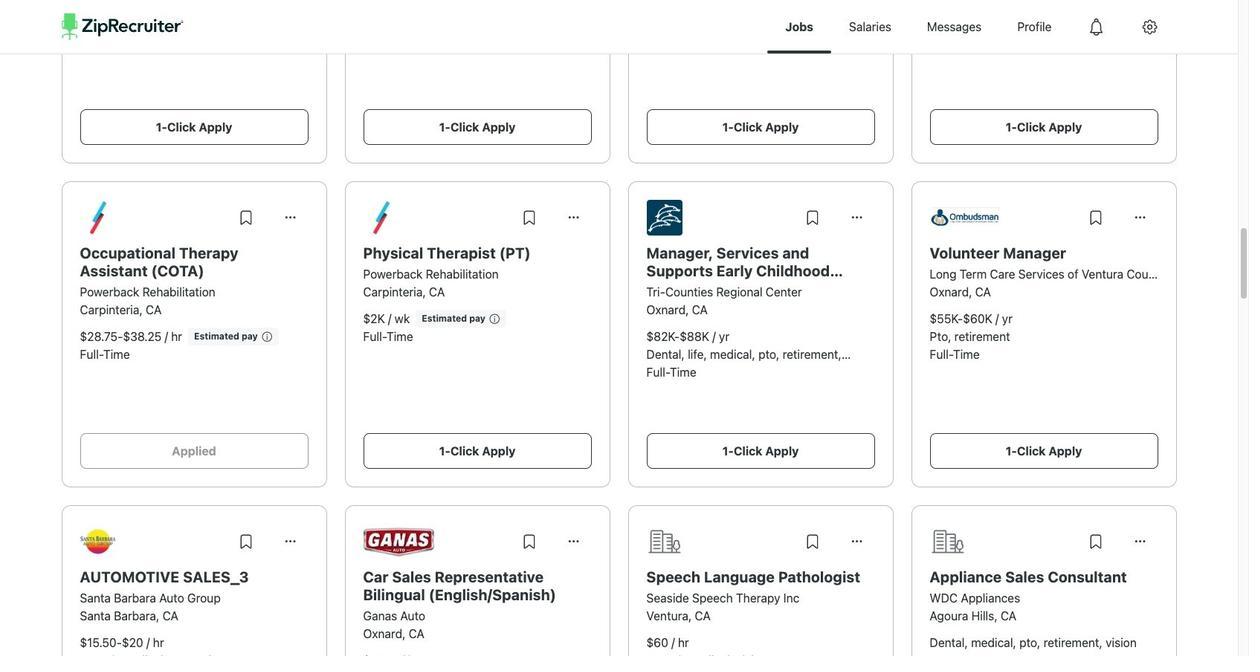 Task type: locate. For each thing, give the bounding box(es) containing it.
occupational therapy assistant (cota) image
[[80, 200, 116, 236]]

save job for later image for automotive sales_3 "element"
[[237, 533, 255, 551]]

save job for later image left job card menu 'element'
[[1087, 533, 1105, 551]]

car sales representative bilingual (english/spanish) element
[[363, 569, 592, 605]]

save job for later image for physical therapist (pt) element
[[520, 209, 538, 227]]

ziprecruiter image
[[61, 13, 183, 40]]

save job for later image for car sales representative bilingual (english/spanish) element
[[520, 533, 538, 551]]

save job for later image
[[520, 209, 538, 227], [804, 209, 822, 227], [1087, 209, 1105, 227], [520, 533, 538, 551], [1087, 533, 1105, 551]]

save job for later image
[[237, 209, 255, 227], [237, 533, 255, 551], [804, 533, 822, 551]]

save job for later image for appliance sales consultant 'element'
[[1087, 533, 1105, 551]]

save job for later image up automotive sales_3 "element"
[[237, 533, 255, 551]]

appliance sales consultant element
[[930, 569, 1159, 587]]

save job for later image up manager, services and supports early childhood bilingual req'd #1866 element
[[804, 209, 822, 227]]

None button
[[273, 200, 308, 236], [556, 200, 592, 236], [840, 200, 875, 236], [1123, 200, 1159, 236], [273, 525, 308, 560], [556, 525, 592, 560], [840, 525, 875, 560], [273, 200, 308, 236], [556, 200, 592, 236], [840, 200, 875, 236], [1123, 200, 1159, 236], [273, 525, 308, 560], [556, 525, 592, 560], [840, 525, 875, 560]]

save job for later image for volunteer manager element
[[1087, 209, 1105, 227]]

save job for later image up car sales representative bilingual (english/spanish) element
[[520, 533, 538, 551]]

save job for later image up physical therapist (pt) element
[[520, 209, 538, 227]]

save job for later image up speech language pathologist element
[[804, 533, 822, 551]]

volunteer manager image
[[930, 208, 1002, 228]]

car sales representative bilingual (english/spanish) image
[[363, 525, 435, 560]]

save job for later image up the occupational therapy assistant (cota) "element"
[[237, 209, 255, 227]]

save job for later image up volunteer manager element
[[1087, 209, 1105, 227]]

save job for later image for the occupational therapy assistant (cota) "element"
[[237, 209, 255, 227]]



Task type: vqa. For each thing, say whether or not it's contained in the screenshot.
Search Location Or Remote TEXT FIELD
no



Task type: describe. For each thing, give the bounding box(es) containing it.
speech language pathologist element
[[647, 569, 875, 587]]

physical therapist (pt) image
[[363, 200, 399, 236]]

save job for later image for manager, services and supports early childhood bilingual req'd #1866 element
[[804, 209, 822, 227]]

automotive sales_3 element
[[80, 569, 308, 587]]

save job for later image for speech language pathologist element
[[804, 533, 822, 551]]

manager, services and supports early childhood bilingual req'd #1866 element
[[647, 245, 875, 281]]

volunteer manager element
[[930, 245, 1159, 263]]

manager, services and supports early childhood bilingual req'd #1866 image
[[647, 200, 683, 236]]

job card menu element
[[1123, 540, 1159, 554]]

automotive sales_3 image
[[80, 525, 116, 560]]

physical therapist (pt) element
[[363, 245, 592, 263]]

occupational therapy assistant (cota) element
[[80, 245, 308, 281]]



